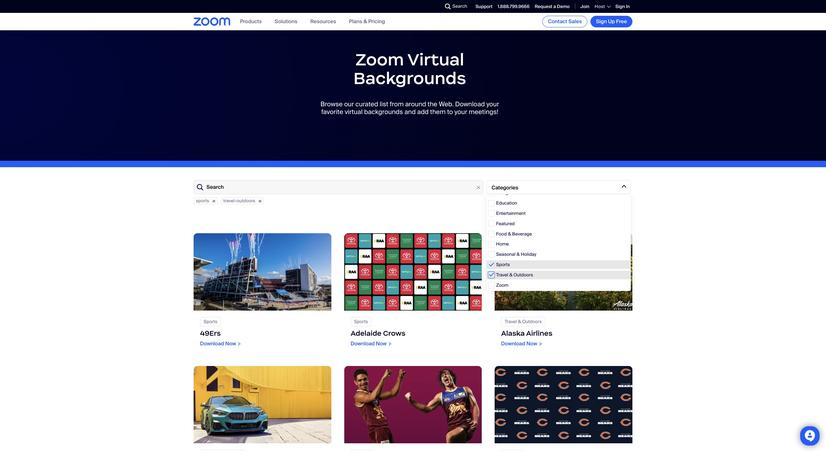 Task type: locate. For each thing, give the bounding box(es) containing it.
1 horizontal spatial zoom
[[496, 283, 509, 288]]

1 horizontal spatial now
[[376, 341, 387, 348]]

and
[[405, 108, 416, 116]]

& right plans
[[364, 18, 367, 25]]

zoom for zoom
[[496, 283, 509, 288]]

alaska airlines download now
[[501, 330, 553, 348]]

your
[[487, 100, 499, 109], [455, 108, 467, 116]]

1 horizontal spatial search
[[453, 3, 467, 9]]

from
[[390, 100, 404, 109]]

zoom virtual backgrounds
[[354, 49, 466, 89]]

1 vertical spatial travel & outdoors
[[505, 319, 542, 325]]

entertainment
[[496, 211, 526, 217]]

products button
[[240, 18, 262, 25]]

0 horizontal spatial search
[[207, 184, 224, 191]]

request
[[535, 3, 553, 9]]

zoom virtual backgrounds main content
[[0, 18, 826, 453]]

search up sports button
[[207, 184, 224, 191]]

1 horizontal spatial sign
[[616, 3, 625, 9]]

now inside alaska airlines download now
[[527, 341, 537, 348]]

pricing down the download link
[[368, 18, 385, 25]]

zoom
[[355, 49, 404, 70], [496, 283, 509, 288]]

2 horizontal spatial now
[[527, 341, 537, 348]]

contact sales link
[[543, 16, 587, 27]]

sports down "seasonal"
[[496, 262, 510, 268]]

outdoors down 'holiday'
[[514, 272, 533, 278]]

outdoors
[[514, 272, 533, 278], [522, 319, 542, 325]]

0 horizontal spatial zoom
[[355, 49, 404, 70]]

support link
[[476, 3, 493, 9]]

meetings!
[[469, 108, 498, 116]]

now inside adelaide crows download now
[[376, 341, 387, 348]]

download inside "49ers download now"
[[200, 341, 224, 348]]

backgrounds
[[364, 108, 403, 116]]

49ers image
[[194, 234, 331, 311]]

browse
[[321, 100, 343, 109]]

solutions
[[275, 18, 297, 25]]

sports up 49ers
[[204, 319, 217, 325]]

2 now from the left
[[527, 341, 537, 348]]

0 vertical spatial pricing
[[411, 8, 428, 15]]

travel down "seasonal"
[[496, 272, 508, 278]]

pricing left search image at top right
[[411, 8, 428, 15]]

demo
[[557, 3, 570, 9]]

&
[[364, 18, 367, 25], [508, 231, 511, 237], [517, 252, 520, 258], [509, 272, 513, 278], [518, 319, 521, 325]]

sports
[[196, 198, 209, 204]]

travel
[[496, 272, 508, 278], [505, 319, 517, 325]]

1 now from the left
[[225, 341, 236, 348]]

0 horizontal spatial sign
[[596, 18, 607, 25]]

1 horizontal spatial sports
[[354, 319, 368, 325]]

search image
[[445, 4, 451, 9]]

chicago bears wallpaper image
[[495, 367, 633, 444]]

sign in
[[616, 3, 630, 9]]

zoom inside "zoom virtual backgrounds"
[[355, 49, 404, 70]]

zoom for zoom virtual backgrounds
[[355, 49, 404, 70]]

None search field
[[422, 1, 447, 12]]

1 vertical spatial zoom
[[496, 283, 509, 288]]

1 vertical spatial sign
[[596, 18, 607, 25]]

1 vertical spatial travel
[[505, 319, 517, 325]]

sign left up
[[596, 18, 607, 25]]

host button
[[595, 4, 610, 9]]

0 vertical spatial outdoors
[[514, 272, 533, 278]]

0 horizontal spatial your
[[455, 108, 467, 116]]

download down adelaide
[[351, 341, 375, 348]]

download down 49ers
[[200, 341, 224, 348]]

host
[[595, 4, 605, 9]]

field of wheat image
[[495, 234, 633, 311]]

1 vertical spatial pricing
[[368, 18, 385, 25]]

image of two players image
[[344, 367, 482, 444]]

49ers download now
[[200, 330, 236, 348]]

travel-outdoors button
[[221, 198, 264, 205]]

favorite
[[321, 108, 343, 116]]

solutions button
[[275, 18, 297, 25]]

travel & outdoors up alaska
[[505, 319, 542, 325]]

around
[[405, 100, 426, 109]]

travel & outdoors down seasonal & holiday
[[496, 272, 533, 278]]

0 vertical spatial search
[[453, 3, 467, 9]]

3 now from the left
[[376, 341, 387, 348]]

pricing
[[411, 8, 428, 15], [368, 18, 385, 25]]

0 vertical spatial sign
[[616, 3, 625, 9]]

add
[[417, 108, 429, 116]]

search
[[453, 3, 467, 9], [207, 184, 224, 191]]

up
[[608, 18, 615, 25]]

sports
[[496, 262, 510, 268], [204, 319, 217, 325], [354, 319, 368, 325]]

0 horizontal spatial now
[[225, 341, 236, 348]]

outdoors up airlines
[[522, 319, 542, 325]]

download link
[[368, 7, 405, 17]]

join link
[[581, 3, 590, 9]]

1 vertical spatial outdoors
[[522, 319, 542, 325]]

sign left in
[[616, 3, 625, 9]]

zoom logo image
[[194, 17, 230, 26]]

download
[[374, 8, 398, 15], [455, 100, 485, 109], [200, 341, 224, 348], [501, 341, 525, 348], [351, 341, 375, 348]]

sign
[[616, 3, 625, 9], [596, 18, 607, 25]]

travel & outdoors
[[496, 272, 533, 278], [505, 319, 542, 325]]

0 vertical spatial zoom
[[355, 49, 404, 70]]

& right food
[[508, 231, 511, 237]]

& left 'holiday'
[[517, 252, 520, 258]]

& up alaska
[[518, 319, 521, 325]]

1 vertical spatial search
[[207, 184, 224, 191]]

download up plans & pricing link at the top of the page
[[374, 8, 398, 15]]

now
[[225, 341, 236, 348], [527, 341, 537, 348], [376, 341, 387, 348]]

image of a bmw car image
[[194, 367, 331, 444]]

search right search image at top right
[[453, 3, 467, 9]]

0 horizontal spatial sports
[[204, 319, 217, 325]]

plans & pricing
[[349, 18, 385, 25]]

travel up alaska
[[505, 319, 517, 325]]

sports up adelaide
[[354, 319, 368, 325]]

download down alaska
[[501, 341, 525, 348]]

now for alaska airlines
[[527, 341, 537, 348]]

to
[[447, 108, 453, 116]]

0 horizontal spatial pricing
[[368, 18, 385, 25]]

download right to
[[455, 100, 485, 109]]

search image
[[445, 4, 451, 9]]

contact sales
[[548, 18, 582, 25]]



Task type: describe. For each thing, give the bounding box(es) containing it.
food & beverage
[[496, 231, 532, 237]]

crows
[[383, 330, 406, 338]]

virtual
[[345, 108, 363, 116]]

sports button
[[194, 198, 218, 205]]

sports for 49ers
[[204, 319, 217, 325]]

1.888.799.9666
[[498, 3, 530, 9]]

our
[[344, 100, 354, 109]]

home
[[496, 242, 509, 247]]

categories
[[492, 185, 518, 191]]

in
[[626, 3, 630, 9]]

sign for sign up free
[[596, 18, 607, 25]]

seasonal
[[496, 252, 516, 258]]

& down "seasonal"
[[509, 272, 513, 278]]

them
[[430, 108, 446, 116]]

curated
[[356, 100, 378, 109]]

adelaide
[[351, 330, 382, 338]]

download inside alaska airlines download now
[[501, 341, 525, 348]]

education
[[496, 200, 517, 206]]

now inside "49ers download now"
[[225, 341, 236, 348]]

1.888.799.9666 link
[[498, 3, 530, 9]]

sales
[[569, 18, 582, 25]]

travel-
[[223, 198, 237, 204]]

featured
[[496, 221, 515, 227]]

the
[[428, 100, 437, 109]]

sign for sign in
[[616, 3, 625, 9]]

travel-outdoors
[[223, 198, 255, 204]]

plans
[[349, 18, 362, 25]]

virtual
[[408, 49, 464, 70]]

free
[[616, 18, 627, 25]]

contact
[[548, 18, 567, 25]]

now for adelaide crows
[[376, 341, 387, 348]]

Search text field
[[194, 180, 483, 195]]

plans & pricing link
[[349, 18, 385, 25]]

adelaide crows download now
[[351, 330, 406, 348]]

2 horizontal spatial sports
[[496, 262, 510, 268]]

0 vertical spatial travel & outdoors
[[496, 272, 533, 278]]

clear search image
[[475, 184, 482, 191]]

categories button
[[487, 180, 631, 195]]

49ers
[[200, 330, 221, 338]]

search inside 'zoom virtual backgrounds' main content
[[207, 184, 224, 191]]

food
[[496, 231, 507, 237]]

alaska
[[501, 330, 525, 338]]

resources
[[310, 18, 336, 25]]

support
[[476, 3, 493, 9]]

holiday
[[521, 252, 536, 258]]

pricing link
[[405, 7, 435, 17]]

design
[[496, 190, 511, 196]]

browse our curated list from around the web. download your favorite virtual backgrounds and add them to your meetings!
[[321, 100, 499, 116]]

join
[[581, 3, 590, 9]]

sports for adelaide
[[354, 319, 368, 325]]

sign up free
[[596, 18, 627, 25]]

web.
[[439, 100, 454, 109]]

list
[[380, 100, 388, 109]]

beverage
[[512, 231, 532, 237]]

airlines
[[526, 330, 553, 338]]

adelaide crows image
[[344, 234, 482, 311]]

seasonal & holiday
[[496, 252, 536, 258]]

download inside browse our curated list from around the web. download your favorite virtual backgrounds and add them to your meetings!
[[455, 100, 485, 109]]

outdoors
[[237, 198, 255, 204]]

request a demo
[[535, 3, 570, 9]]

request a demo link
[[535, 3, 570, 9]]

products
[[240, 18, 262, 25]]

1 horizontal spatial your
[[487, 100, 499, 109]]

backgrounds
[[354, 68, 466, 89]]

resources button
[[310, 18, 336, 25]]

a
[[554, 3, 556, 9]]

1 horizontal spatial pricing
[[411, 8, 428, 15]]

0 vertical spatial travel
[[496, 272, 508, 278]]

download inside adelaide crows download now
[[351, 341, 375, 348]]

sign up free link
[[591, 16, 633, 27]]

sign in link
[[616, 3, 630, 9]]



Task type: vqa. For each thing, say whether or not it's contained in the screenshot.
Keyboard
no



